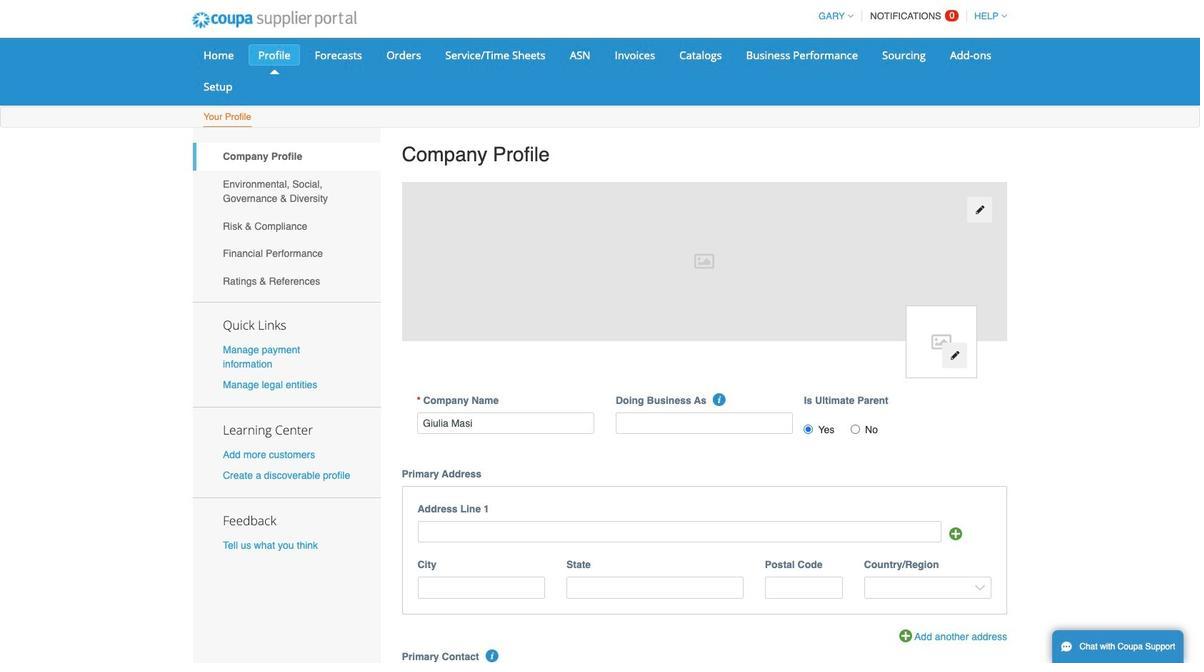 Task type: vqa. For each thing, say whether or not it's contained in the screenshot.
navigation
yes



Task type: locate. For each thing, give the bounding box(es) containing it.
add image
[[949, 528, 962, 541]]

background image
[[402, 182, 1007, 341]]

coupa supplier portal image
[[182, 2, 366, 38]]

None text field
[[417, 413, 594, 434], [418, 521, 942, 543], [417, 413, 594, 434], [418, 521, 942, 543]]

change image image
[[975, 205, 985, 215], [950, 351, 960, 361]]

None text field
[[616, 413, 793, 434], [418, 577, 545, 599], [566, 577, 743, 599], [765, 577, 843, 599], [616, 413, 793, 434], [418, 577, 545, 599], [566, 577, 743, 599], [765, 577, 843, 599]]

navigation
[[812, 2, 1007, 30]]

0 horizontal spatial change image image
[[950, 351, 960, 361]]

additional information image
[[713, 393, 726, 406]]

1 vertical spatial change image image
[[950, 351, 960, 361]]

additional information image
[[486, 650, 499, 663]]

1 horizontal spatial change image image
[[975, 205, 985, 215]]

None radio
[[804, 425, 813, 434], [851, 425, 860, 434], [804, 425, 813, 434], [851, 425, 860, 434]]

0 vertical spatial change image image
[[975, 205, 985, 215]]

logo image
[[906, 305, 977, 378]]



Task type: describe. For each thing, give the bounding box(es) containing it.
change image image for background image
[[975, 205, 985, 215]]

change image image for logo
[[950, 351, 960, 361]]



